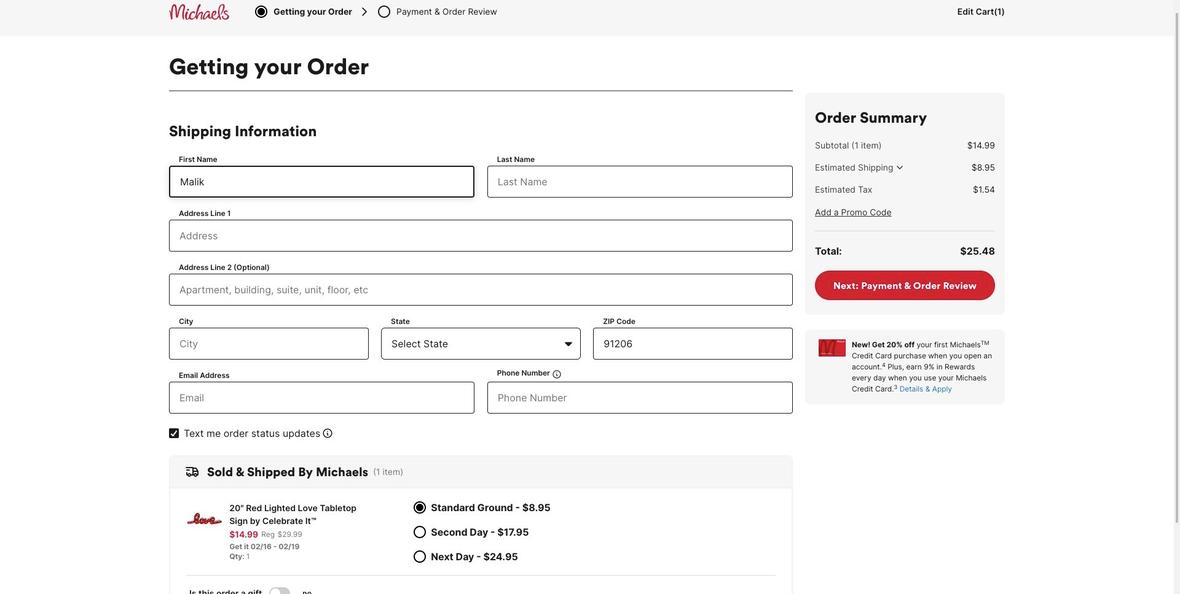 Task type: vqa. For each thing, say whether or not it's contained in the screenshot.
02/12
no



Task type: describe. For each thing, give the bounding box(es) containing it.
First Name text field
[[169, 166, 475, 198]]

Email text field
[[169, 382, 475, 414]]

Address text field
[[169, 220, 793, 252]]

Last Name text field
[[487, 166, 793, 198]]

City text field
[[169, 328, 369, 360]]



Task type: locate. For each thing, give the bounding box(es) containing it.
thumbnail image
[[186, 502, 223, 539]]

ZIP Code text field
[[593, 328, 793, 360]]

Phone Number text field
[[487, 382, 793, 414]]

tabler image
[[254, 4, 269, 19]]

group
[[189, 588, 779, 595]]

Apartment, building, suite, unit, floor, etc text field
[[169, 274, 793, 306]]

option group
[[414, 496, 551, 570]]

plcc card logo image
[[819, 340, 846, 357]]



